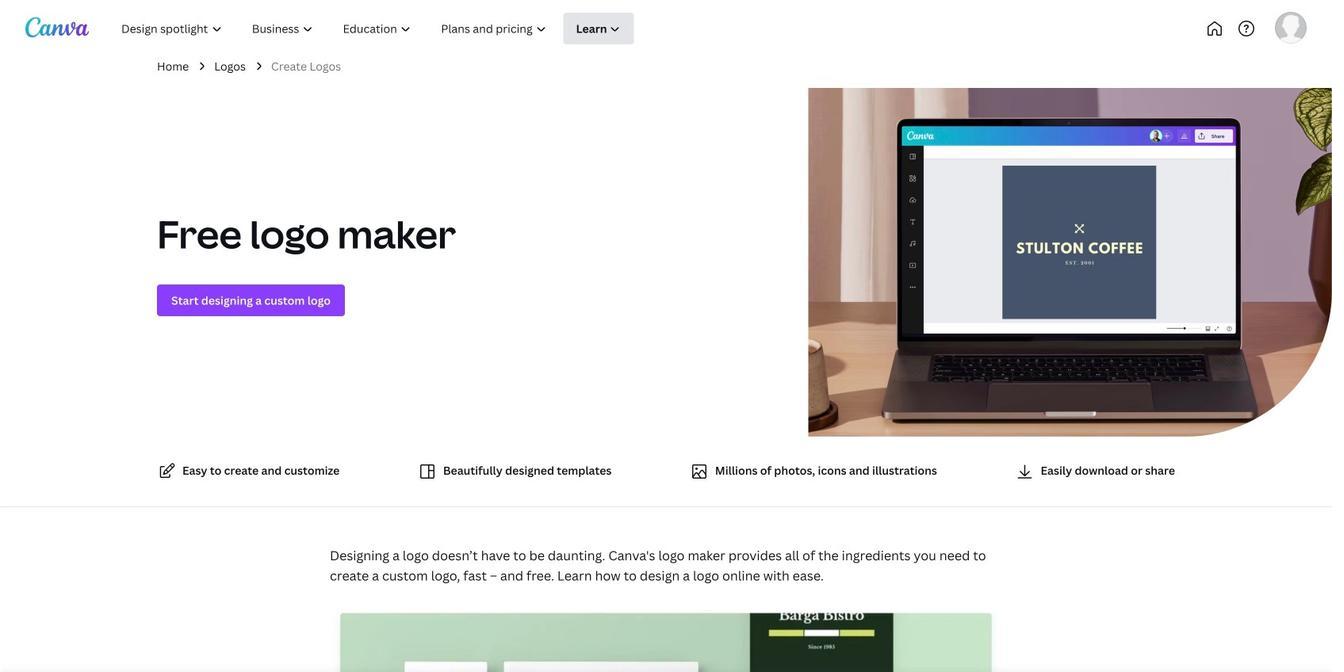 Task type: vqa. For each thing, say whether or not it's contained in the screenshot.
Logo
yes



Task type: locate. For each thing, give the bounding box(es) containing it.
cafe logo image
[[925, 166, 1234, 319]]

logo image
[[330, 612, 1002, 673]]



Task type: describe. For each thing, give the bounding box(es) containing it.
top level navigation element
[[108, 13, 688, 44]]



